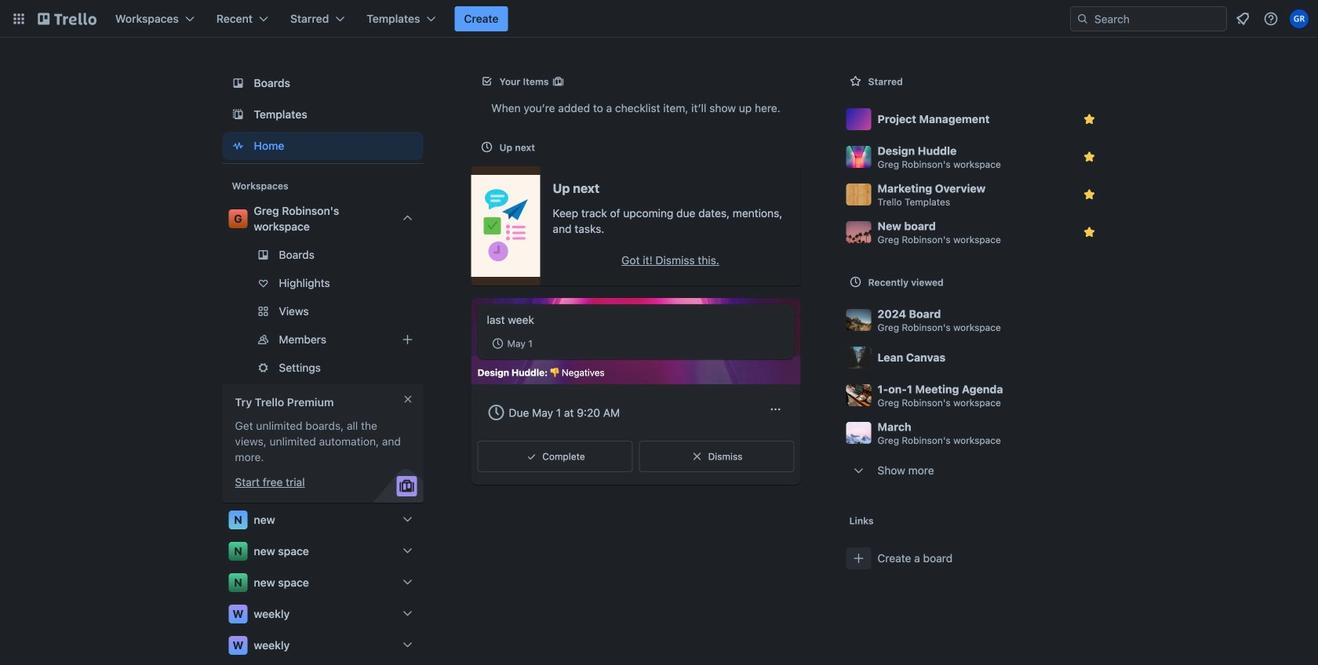 Task type: locate. For each thing, give the bounding box(es) containing it.
open information menu image
[[1263, 11, 1279, 27]]

click to unstar project management. it will be removed from your starred list. image
[[1082, 111, 1097, 127]]

Search field
[[1089, 8, 1227, 30]]

home image
[[229, 137, 248, 155]]

click to unstar design huddle. it will be removed from your starred list. image
[[1082, 149, 1097, 165]]

search image
[[1077, 13, 1089, 25]]

greg robinson (gregrobinson96) image
[[1290, 9, 1309, 28]]

click to unstar marketing overview. it will be removed from your starred list. image
[[1082, 187, 1097, 202]]

click to unstar new board. it will be removed from your starred list. image
[[1082, 224, 1097, 240]]



Task type: describe. For each thing, give the bounding box(es) containing it.
0 notifications image
[[1234, 9, 1252, 28]]

primary element
[[0, 0, 1318, 38]]

template board image
[[229, 105, 248, 124]]

add image
[[398, 330, 417, 349]]

back to home image
[[38, 6, 97, 31]]

board image
[[229, 74, 248, 93]]



Task type: vqa. For each thing, say whether or not it's contained in the screenshot.
Search text box
no



